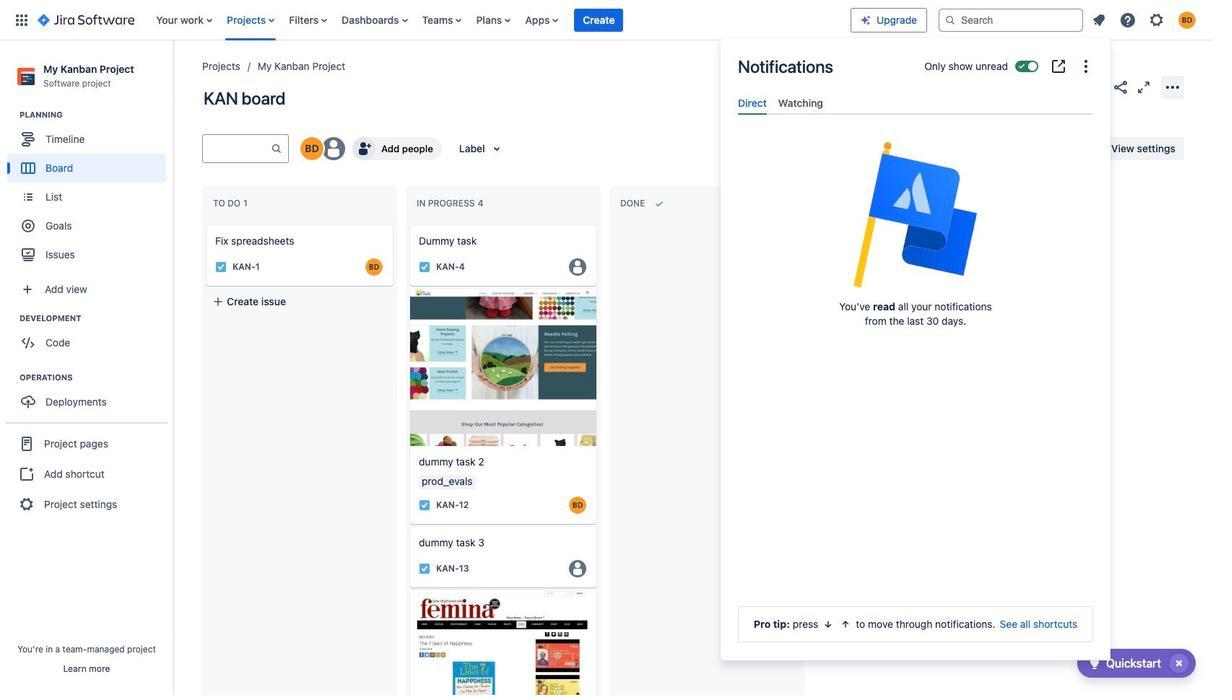Task type: locate. For each thing, give the bounding box(es) containing it.
1 horizontal spatial list
[[1087, 7, 1205, 33]]

in progress element
[[417, 198, 487, 209]]

star kan board image
[[1089, 78, 1107, 96]]

heading for development "image"
[[20, 313, 173, 325]]

open notifications in a new tab image
[[1050, 58, 1068, 75]]

2 vertical spatial heading
[[20, 372, 173, 384]]

create issue image
[[196, 215, 214, 233]]

tab list
[[733, 91, 1100, 115]]

1 heading from the top
[[20, 109, 173, 121]]

notifications image
[[1091, 11, 1108, 29]]

task image
[[215, 262, 227, 273], [419, 500, 431, 511], [419, 563, 431, 575]]

sidebar navigation image
[[157, 58, 189, 87]]

enter full screen image
[[1136, 78, 1153, 96]]

1 vertical spatial task image
[[419, 500, 431, 511]]

jira software image
[[38, 11, 135, 29], [38, 11, 135, 29]]

tab panel
[[733, 115, 1100, 128]]

heading
[[20, 109, 173, 121], [20, 313, 173, 325], [20, 372, 173, 384]]

help image
[[1120, 11, 1137, 29]]

0 horizontal spatial list
[[149, 0, 851, 40]]

your profile and settings image
[[1179, 11, 1196, 29]]

None search field
[[939, 8, 1084, 31]]

list item
[[575, 0, 624, 40]]

more image
[[1078, 58, 1095, 75]]

group
[[7, 109, 173, 274], [7, 313, 173, 362], [7, 372, 173, 421], [6, 423, 168, 525]]

group for the planning image
[[7, 109, 173, 274]]

more actions image
[[1165, 78, 1182, 96]]

development image
[[2, 310, 20, 327]]

Search this board text field
[[203, 136, 271, 162]]

list
[[149, 0, 851, 40], [1087, 7, 1205, 33]]

goal image
[[22, 220, 35, 233]]

settings image
[[1149, 11, 1166, 29]]

create issue image
[[400, 215, 418, 233]]

Search field
[[939, 8, 1084, 31]]

2 heading from the top
[[20, 313, 173, 325]]

banner
[[0, 0, 1214, 40]]

search image
[[945, 14, 956, 26]]

dialog
[[721, 38, 1111, 661]]

3 heading from the top
[[20, 372, 173, 384]]

1 vertical spatial heading
[[20, 313, 173, 325]]

0 vertical spatial heading
[[20, 109, 173, 121]]

heading for operations image at the bottom left
[[20, 372, 173, 384]]

primary element
[[9, 0, 851, 40]]



Task type: describe. For each thing, give the bounding box(es) containing it.
arrow down image
[[823, 619, 835, 631]]

arrow up image
[[840, 619, 852, 631]]

dismiss quickstart image
[[1168, 652, 1191, 675]]

add people image
[[355, 140, 373, 157]]

2 vertical spatial task image
[[419, 563, 431, 575]]

appswitcher icon image
[[13, 11, 30, 29]]

task image
[[419, 262, 431, 273]]

sidebar element
[[0, 40, 173, 696]]

operations image
[[2, 369, 20, 387]]

0 vertical spatial task image
[[215, 262, 227, 273]]

to do element
[[213, 198, 251, 209]]

planning image
[[2, 106, 20, 124]]

group for development "image"
[[7, 313, 173, 362]]

import image
[[918, 140, 935, 157]]

heading for the planning image
[[20, 109, 173, 121]]

group for operations image at the bottom left
[[7, 372, 173, 421]]



Task type: vqa. For each thing, say whether or not it's contained in the screenshot.
expand image
no



